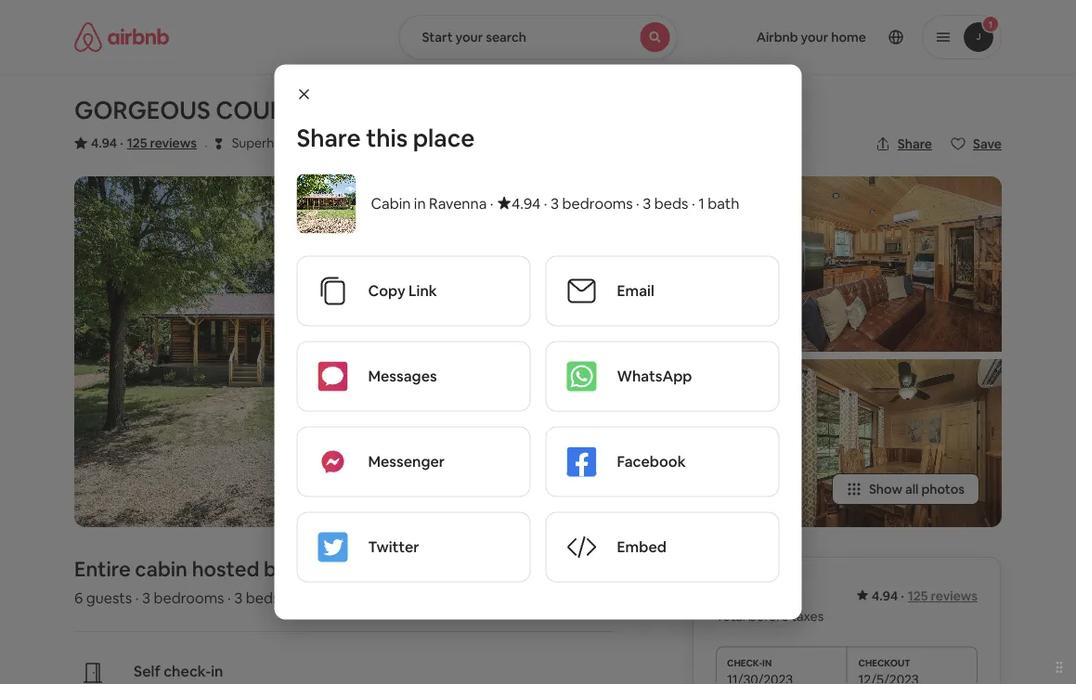 Task type: describe. For each thing, give the bounding box(es) containing it.
save button
[[944, 128, 1010, 160]]

gorgeous
[[74, 95, 211, 126]]

cabin
[[371, 194, 411, 213]]

whatsapp
[[617, 367, 693, 386]]

profile element
[[700, 0, 1003, 74]]

hosted
[[192, 556, 260, 583]]

before
[[749, 608, 789, 625]]

4.94 · 125 reviews for leftmost 125 reviews button
[[91, 135, 197, 151]]

share for share
[[898, 136, 933, 152]]

taxes
[[792, 608, 824, 625]]

north
[[480, 95, 564, 126]]

bedrooms inside entire cabin hosted by ian 6 guests · 3 bedrooms · 3 beds
[[154, 589, 224, 608]]

bath
[[708, 194, 740, 213]]

messenger
[[368, 452, 445, 472]]

0 horizontal spatial in
[[211, 662, 223, 681]]

total
[[716, 608, 746, 625]]

start your search button
[[399, 15, 678, 59]]

save
[[974, 136, 1003, 152]]

just
[[416, 95, 475, 126]]

messenger link
[[298, 428, 530, 497]]

ravenna, texas, united states button
[[312, 132, 494, 154]]

country
[[216, 95, 332, 126]]

entire
[[74, 556, 131, 583]]

search
[[486, 29, 527, 46]]

beds inside 'share' dialog
[[655, 194, 689, 213]]

125 for leftmost 125 reviews button
[[127, 135, 147, 151]]

1 vertical spatial 125 reviews button
[[908, 588, 978, 605]]

embed button
[[547, 513, 779, 582]]

0 horizontal spatial 4.94
[[91, 135, 117, 151]]

whatsapp link
[[547, 342, 779, 411]]

gorgeous country cabin just north of dallas!!! image 1 image
[[74, 177, 538, 528]]

of
[[569, 95, 602, 126]]

1
[[699, 194, 705, 213]]

3 down hosted
[[234, 589, 243, 608]]

by ian
[[264, 556, 321, 583]]

share button
[[869, 128, 940, 160]]

ravenna,
[[312, 135, 367, 151]]

dining area image
[[778, 360, 1003, 528]]

3 down cabin
[[142, 589, 150, 608]]

cabin in ravenna · ★4.94 · 3 bedrooms · 3 beds · 1 bath
[[371, 194, 740, 213]]

· ravenna, texas, united states
[[301, 135, 494, 154]]

Start your search search field
[[399, 15, 678, 59]]

check-
[[164, 662, 211, 681]]

in inside 'share' dialog
[[414, 194, 426, 213]]

6
[[74, 589, 83, 608]]

embed
[[617, 538, 667, 557]]

facebook
[[617, 452, 686, 472]]

show
[[870, 481, 903, 498]]

3 right ★4.94
[[551, 194, 559, 213]]

entire cabin hosted by ian 6 guests · 3 bedrooms · 3 beds
[[74, 556, 321, 608]]

gorgeous country cabin just north of dallas!!!
[[74, 95, 717, 126]]



Task type: locate. For each thing, give the bounding box(es) containing it.
share inside share button
[[898, 136, 933, 152]]

$1,101
[[716, 581, 771, 607]]

in
[[414, 194, 426, 213], [211, 662, 223, 681]]

1 horizontal spatial share
[[898, 136, 933, 152]]

reviews for leftmost 125 reviews button
[[150, 135, 197, 151]]

3 left 1
[[643, 194, 652, 213]]

share for share this place
[[297, 122, 361, 153]]

󰀃
[[215, 134, 222, 152]]

copy
[[368, 282, 406, 301]]

in right self
[[211, 662, 223, 681]]

4.94
[[91, 135, 117, 151], [873, 588, 899, 605]]

0 vertical spatial 125
[[127, 135, 147, 151]]

photos
[[922, 481, 965, 498]]

4.94 · 125 reviews
[[91, 135, 197, 151], [873, 588, 978, 605]]

0 horizontal spatial beds
[[246, 589, 280, 608]]

4.94 · 125 reviews for bottommost 125 reviews button
[[873, 588, 978, 605]]

1 vertical spatial in
[[211, 662, 223, 681]]

0 horizontal spatial 125 reviews button
[[127, 134, 197, 152]]

cabin
[[135, 556, 188, 583]]

1 vertical spatial bedrooms
[[154, 589, 224, 608]]

share dialog
[[275, 65, 802, 620]]

this
[[366, 122, 408, 153]]

living area with electric fireplace image
[[546, 177, 770, 352]]

·
[[120, 135, 123, 151], [204, 135, 208, 154], [301, 135, 304, 154], [490, 194, 494, 213], [544, 194, 548, 213], [637, 194, 640, 213], [692, 194, 696, 213], [901, 588, 905, 605], [135, 589, 139, 608], [228, 589, 231, 608]]

superhost
[[232, 135, 293, 151]]

copy link
[[368, 282, 437, 301]]

messages
[[368, 367, 437, 386]]

reviews for bottommost 125 reviews button
[[931, 588, 978, 605]]

start your search
[[422, 29, 527, 46]]

0 vertical spatial in
[[414, 194, 426, 213]]

in right cabin
[[414, 194, 426, 213]]

0 horizontal spatial bedrooms
[[154, 589, 224, 608]]

bedrooms right ★4.94
[[563, 194, 633, 213]]

share left this
[[297, 122, 361, 153]]

1 horizontal spatial 4.94 · 125 reviews
[[873, 588, 978, 605]]

· inside · ravenna, texas, united states
[[301, 135, 304, 154]]

share
[[297, 122, 361, 153], [898, 136, 933, 152]]

1 horizontal spatial 125
[[908, 588, 929, 605]]

1 vertical spatial 4.94 · 125 reviews
[[873, 588, 978, 605]]

1 vertical spatial beds
[[246, 589, 280, 608]]

1 horizontal spatial 4.94
[[873, 588, 899, 605]]

email link
[[547, 257, 779, 326]]

beds
[[655, 194, 689, 213], [246, 589, 280, 608]]

self check-in
[[134, 662, 223, 681]]

0 horizontal spatial share
[[297, 122, 361, 153]]

0 vertical spatial 4.94 · 125 reviews
[[91, 135, 197, 151]]

0 vertical spatial 4.94
[[91, 135, 117, 151]]

3
[[551, 194, 559, 213], [643, 194, 652, 213], [142, 589, 150, 608], [234, 589, 243, 608]]

1 vertical spatial 4.94
[[873, 588, 899, 605]]

1 vertical spatial 125
[[908, 588, 929, 605]]

0 horizontal spatial 125
[[127, 135, 147, 151]]

$1,101 total before taxes
[[716, 581, 824, 625]]

twitter link
[[298, 513, 530, 582]]

twitter
[[368, 538, 420, 557]]

125 for bottommost 125 reviews button
[[908, 588, 929, 605]]

your
[[456, 29, 483, 46]]

guests
[[86, 589, 132, 608]]

united
[[411, 135, 452, 151]]

1 horizontal spatial reviews
[[931, 588, 978, 605]]

ravenna
[[429, 194, 487, 213]]

0 vertical spatial reviews
[[150, 135, 197, 151]]

beds left 1
[[655, 194, 689, 213]]

share left 'save' button
[[898, 136, 933, 152]]

place
[[413, 122, 475, 153]]

copy link button
[[298, 257, 530, 326]]

gorgeous country cabin just north of dallas!!! image 3 image
[[546, 360, 770, 528]]

1 vertical spatial reviews
[[931, 588, 978, 605]]

beds inside entire cabin hosted by ian 6 guests · 3 bedrooms · 3 beds
[[246, 589, 280, 608]]

gorgeous country cabin just north of dallas!!! image 4 image
[[778, 177, 1003, 352]]

self
[[134, 662, 160, 681]]

0 vertical spatial bedrooms
[[563, 194, 633, 213]]

all
[[906, 481, 919, 498]]

share inside 'share' dialog
[[297, 122, 361, 153]]

reviews
[[150, 135, 197, 151], [931, 588, 978, 605]]

beds down by ian
[[246, 589, 280, 608]]

show all photos button
[[832, 474, 980, 506]]

1 horizontal spatial 125 reviews button
[[908, 588, 978, 605]]

125 reviews button
[[127, 134, 197, 152], [908, 588, 978, 605]]

share this place
[[297, 122, 475, 153]]

bedrooms
[[563, 194, 633, 213], [154, 589, 224, 608]]

1 horizontal spatial beds
[[655, 194, 689, 213]]

1 horizontal spatial in
[[414, 194, 426, 213]]

ian is a superhost. learn more about ian. image
[[564, 558, 616, 610], [564, 558, 616, 610]]

1 horizontal spatial bedrooms
[[563, 194, 633, 213]]

messages link
[[298, 342, 530, 411]]

★4.94
[[497, 194, 541, 213]]

0 horizontal spatial reviews
[[150, 135, 197, 151]]

0 vertical spatial 125 reviews button
[[127, 134, 197, 152]]

bedrooms down cabin
[[154, 589, 224, 608]]

0 horizontal spatial 4.94 · 125 reviews
[[91, 135, 197, 151]]

bedrooms inside 'share' dialog
[[563, 194, 633, 213]]

cabin
[[338, 95, 411, 126]]

link
[[409, 282, 437, 301]]

states
[[455, 135, 494, 151]]

show all photos
[[870, 481, 965, 498]]

dallas!!!
[[607, 95, 717, 126]]

start
[[422, 29, 453, 46]]

125
[[127, 135, 147, 151], [908, 588, 929, 605]]

texas,
[[370, 135, 408, 151]]

0 vertical spatial beds
[[655, 194, 689, 213]]

email
[[617, 282, 655, 301]]

facebook link
[[547, 428, 779, 497]]



Task type: vqa. For each thing, say whether or not it's contained in the screenshot.
2
no



